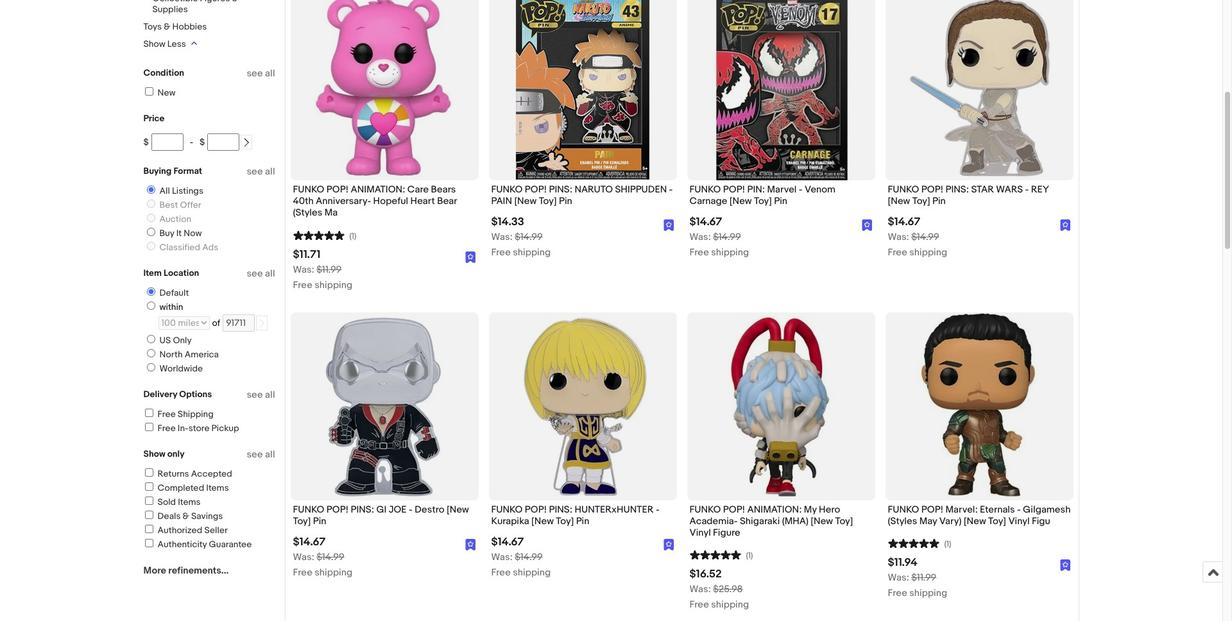 Task type: locate. For each thing, give the bounding box(es) containing it.
2 see from the top
[[247, 166, 263, 178]]

animation: for $16.52
[[747, 504, 802, 516]]

auction link
[[142, 214, 194, 225]]

funko inside funko pop! animation: my hero academia- shigaraki (mha) [new toy] vinyl figure
[[690, 504, 721, 516]]

pop! inside funko pop! marvel: eternals - gilgamesh (styles may vary) [new toy] vinyl figu
[[921, 504, 944, 516]]

[object undefined] image
[[663, 219, 674, 231], [465, 538, 476, 551], [465, 539, 476, 551], [663, 539, 674, 551], [1060, 559, 1071, 571], [1060, 560, 1071, 571]]

5 out of 5 stars image for $11.94
[[888, 537, 939, 549]]

(1) down "vary)" at the bottom
[[944, 539, 951, 549]]

academia-
[[690, 515, 738, 527]]

funko for funko pop! pins: naruto shippuden - pain [new toy] pin
[[491, 184, 523, 196]]

[new inside funko pop! animation: my hero academia- shigaraki (mha) [new toy] vinyl figure
[[811, 515, 833, 527]]

[new inside 'funko pop! pins: gi joe - destro [new toy] pin'
[[447, 504, 469, 516]]

1 horizontal spatial items
[[206, 483, 229, 494]]

0 horizontal spatial 5 out of 5 stars image
[[293, 229, 344, 241]]

2 horizontal spatial (1)
[[944, 539, 951, 549]]

1 vertical spatial was: $11.99 free shipping
[[888, 572, 947, 599]]

may
[[919, 515, 937, 527]]

all
[[159, 185, 170, 196]]

free in-store pickup
[[158, 423, 239, 434]]

1 see all button from the top
[[247, 67, 275, 80]]

[new inside funko pop! pin: marvel - venom carnage [new toy] pin
[[730, 195, 752, 207]]

pop! for funko pop! pins: hunterxhunter - kurapika [new toy] pin
[[525, 504, 547, 516]]

funko pop! pins: hunterxhunter - kurapika [new toy] pin link
[[491, 504, 674, 531]]

star
[[971, 184, 994, 196]]

0 vertical spatial $11.99
[[316, 264, 342, 276]]

(1) link down the figure
[[690, 549, 753, 561]]

pop! inside funko pop! pins: naruto shippuden - pain [new toy] pin
[[525, 184, 547, 196]]

pins: inside the funko pop! pins: star wars - rey [new toy] pin
[[946, 184, 969, 196]]

funko pop! animation: my hero academia- shigaraki (mha) [new toy] vinyl figure link
[[690, 504, 873, 542]]

guarantee
[[209, 539, 252, 550]]

toy] inside funko pop! marvel: eternals - gilgamesh (styles may vary) [new toy] vinyl figu
[[988, 515, 1006, 527]]

animation:
[[351, 184, 405, 196], [747, 504, 802, 516]]

was: $14.99 free shipping for funko pop! pin: marvel - venom carnage [new toy] pin
[[690, 231, 749, 259]]

funko inside the funko pop! pins: star wars - rey [new toy] pin
[[888, 184, 919, 196]]

0 vertical spatial &
[[232, 0, 239, 4]]

funko pop! pin: marvel - venom carnage [new toy] pin image
[[712, 0, 850, 180]]

Minimum Value text field
[[151, 133, 183, 151]]

was: $14.99 free shipping for funko pop! pins: gi joe - destro [new toy] pin
[[293, 551, 352, 579]]

carnage
[[690, 195, 727, 207]]

(styles left may
[[888, 515, 917, 527]]

all listings link
[[142, 185, 206, 196]]

$ for minimum value text field
[[143, 137, 149, 148]]

free
[[491, 247, 511, 259], [690, 247, 709, 259], [888, 247, 907, 259], [293, 279, 313, 291], [158, 409, 176, 420], [158, 423, 176, 434], [293, 567, 313, 579], [491, 567, 511, 579], [888, 587, 907, 599], [690, 599, 709, 611]]

completed items
[[158, 483, 229, 494]]

shipping inside $16.52 was: $25.98 free shipping
[[711, 599, 749, 611]]

see for delivery options
[[247, 389, 263, 401]]

1 vertical spatial (1)
[[944, 539, 951, 549]]

refinements...
[[168, 565, 229, 577]]

4 see all from the top
[[247, 389, 275, 401]]

0 horizontal spatial items
[[178, 497, 201, 508]]

$11.71
[[293, 248, 321, 261]]

deals & savings
[[158, 511, 223, 522]]

pop! inside 'funko pop! pins: gi joe - destro [new toy] pin'
[[327, 504, 349, 516]]

funko pop! pin: marvel - venom carnage [new toy] pin
[[690, 184, 836, 207]]

1 horizontal spatial was: $11.99 free shipping
[[888, 572, 947, 599]]

(styles left ma
[[293, 207, 322, 219]]

2 $ from the left
[[200, 137, 205, 148]]

pop! inside funko pop! animation: my hero academia- shigaraki (mha) [new toy] vinyl figure
[[723, 504, 745, 516]]

animation: left care
[[351, 184, 405, 196]]

(1) link for $11.94
[[888, 537, 951, 549]]

1 vertical spatial &
[[164, 21, 170, 32]]

funko inside 'funko pop! pins: gi joe - destro [new toy] pin'
[[293, 504, 324, 516]]

delivery options
[[143, 389, 212, 400]]

[new inside the funko pop! pins: star wars - rey [new toy] pin
[[888, 195, 910, 207]]

-
[[190, 137, 193, 148], [669, 184, 673, 196], [799, 184, 803, 196], [1025, 184, 1029, 196], [409, 504, 413, 516], [656, 504, 660, 516], [1017, 504, 1021, 516]]

1 horizontal spatial $
[[200, 137, 205, 148]]

wars
[[996, 184, 1023, 196]]

1 all from the top
[[265, 67, 275, 80]]

supplies
[[152, 4, 188, 15]]

toy] inside funko pop! animation: my hero academia- shigaraki (mha) [new toy] vinyl figure
[[835, 515, 853, 527]]

All Listings radio
[[147, 185, 155, 194]]

toys
[[143, 21, 162, 32]]

1 horizontal spatial vinyl
[[1009, 515, 1030, 527]]

funko inside funko pop! animation: care bears 40th anniversary- hopeful heart bear (styles ma
[[293, 184, 324, 196]]

see all button for item location
[[247, 268, 275, 280]]

& right figures
[[232, 0, 239, 4]]

pop! for funko pop! marvel: eternals - gilgamesh (styles may vary) [new toy] vinyl figu
[[921, 504, 944, 516]]

Free In-store Pickup checkbox
[[145, 423, 153, 431]]

pins: inside funko pop! pins: naruto shippuden - pain [new toy] pin
[[549, 184, 573, 196]]

show only
[[143, 449, 185, 460]]

- inside funko pop! marvel: eternals - gilgamesh (styles may vary) [new toy] vinyl figu
[[1017, 504, 1021, 516]]

2 show from the top
[[143, 449, 165, 460]]

1 vertical spatial show
[[143, 449, 165, 460]]

0 horizontal spatial (1)
[[349, 231, 357, 241]]

0 vertical spatial (1)
[[349, 231, 357, 241]]

3 see all button from the top
[[247, 268, 275, 280]]

0 vertical spatial items
[[206, 483, 229, 494]]

0 horizontal spatial was: $11.99 free shipping
[[293, 264, 352, 291]]

hunterxhunter
[[575, 504, 654, 516]]

2 vertical spatial &
[[183, 511, 189, 522]]

0 vertical spatial animation:
[[351, 184, 405, 196]]

$11.99 down $11.71
[[316, 264, 342, 276]]

free shipping
[[158, 409, 214, 420]]

location
[[164, 268, 199, 279]]

0 horizontal spatial vinyl
[[690, 527, 711, 539]]

vinyl inside funko pop! animation: my hero academia- shigaraki (mha) [new toy] vinyl figure
[[690, 527, 711, 539]]

2 horizontal spatial 5 out of 5 stars image
[[888, 537, 939, 549]]

item location
[[143, 268, 199, 279]]

funko pop! pins: naruto shippuden - pain [new toy] pin
[[491, 184, 673, 207]]

1 vertical spatial items
[[178, 497, 201, 508]]

2 all from the top
[[265, 166, 275, 178]]

funko pop! pins: naruto shippuden - pain [new toy] pin image
[[515, 0, 650, 180]]

Sold Items checkbox
[[145, 497, 153, 505]]

(1) down shigaraki
[[746, 551, 753, 561]]

accepted
[[191, 469, 232, 479]]

free shipping link
[[143, 409, 214, 420]]

show down toys at top left
[[143, 39, 165, 49]]

3 all from the top
[[265, 268, 275, 280]]

funko pop! pins: gi joe - destro [new toy] pin link
[[293, 504, 476, 531]]

items for sold items
[[178, 497, 201, 508]]

now
[[184, 228, 202, 239]]

authorized
[[158, 525, 202, 536]]

0 vertical spatial show
[[143, 39, 165, 49]]

5 out of 5 stars image up $11.94
[[888, 537, 939, 549]]

pop! inside funko pop! pins: hunterxhunter - kurapika [new toy] pin
[[525, 504, 547, 516]]

eternals
[[980, 504, 1015, 516]]

& right toys at top left
[[164, 21, 170, 32]]

all for show only
[[265, 449, 275, 461]]

$ left minimum value text field
[[143, 137, 149, 148]]

US Only radio
[[147, 335, 155, 343]]

4 see from the top
[[247, 389, 263, 401]]

pins: inside funko pop! pins: hunterxhunter - kurapika [new toy] pin
[[549, 504, 573, 516]]

in-
[[178, 423, 188, 434]]

(1) link down may
[[888, 537, 951, 549]]

heart
[[410, 195, 435, 207]]

& up authorized seller link
[[183, 511, 189, 522]]

(1) for $11.71
[[349, 231, 357, 241]]

1 horizontal spatial animation:
[[747, 504, 802, 516]]

ma
[[325, 207, 338, 219]]

pop! inside funko pop! pin: marvel - venom carnage [new toy] pin
[[723, 184, 745, 196]]

venom
[[805, 184, 836, 196]]

3 see all from the top
[[247, 268, 275, 280]]

(mha)
[[782, 515, 809, 527]]

funko pop! marvel: eternals - gilgamesh (styles may vary) [new toy] vinyl figu image
[[916, 312, 1043, 500]]

pins: inside 'funko pop! pins: gi joe - destro [new toy] pin'
[[351, 504, 374, 516]]

shipping
[[513, 247, 551, 259], [711, 247, 749, 259], [910, 247, 947, 259], [315, 279, 352, 291], [315, 567, 352, 579], [513, 567, 551, 579], [910, 587, 947, 599], [711, 599, 749, 611]]

pop! for funko pop! animation: care bears 40th anniversary- hopeful heart bear (styles ma
[[327, 184, 349, 196]]

Deals & Savings checkbox
[[145, 511, 153, 519]]

0 horizontal spatial $
[[143, 137, 149, 148]]

pop! inside the funko pop! pins: star wars - rey [new toy] pin
[[921, 184, 944, 196]]

animation: left my
[[747, 504, 802, 516]]

show up returns accepted option
[[143, 449, 165, 460]]

items up deals & savings
[[178, 497, 201, 508]]

buy
[[159, 228, 174, 239]]

- right eternals
[[1017, 504, 1021, 516]]

funko inside funko pop! pins: hunterxhunter - kurapika [new toy] pin
[[491, 504, 523, 516]]

[object undefined] image
[[663, 218, 674, 231], [862, 218, 873, 231], [1060, 218, 1071, 231], [862, 219, 873, 231], [1060, 219, 1071, 231], [465, 251, 476, 263], [465, 251, 476, 263], [663, 538, 674, 551]]

pop! inside funko pop! animation: care bears 40th anniversary- hopeful heart bear (styles ma
[[327, 184, 349, 196]]

pins: for gi
[[351, 504, 374, 516]]

pins: left star
[[946, 184, 969, 196]]

pickup
[[212, 423, 239, 434]]

new
[[158, 87, 176, 98]]

0 horizontal spatial (styles
[[293, 207, 322, 219]]

funko pop! marvel: eternals - gilgamesh (styles may vary) [new toy] vinyl figu link
[[888, 504, 1071, 531]]

see for show only
[[247, 449, 263, 461]]

$11.99 down $11.94
[[911, 572, 937, 584]]

more refinements...
[[143, 565, 229, 577]]

Authenticity Guarantee checkbox
[[145, 539, 153, 547]]

$11.99 for $11.71
[[316, 264, 342, 276]]

items for completed items
[[206, 483, 229, 494]]

funko inside funko pop! marvel: eternals - gilgamesh (styles may vary) [new toy] vinyl figu
[[888, 504, 919, 516]]

was: $14.99 free shipping for funko pop! pins: hunterxhunter - kurapika [new toy] pin
[[491, 551, 551, 579]]

funko pop! pins: hunterxhunter - kurapika [new toy] pin image
[[517, 312, 648, 500]]

store
[[188, 423, 210, 434]]

&
[[232, 0, 239, 4], [164, 21, 170, 32], [183, 511, 189, 522]]

was: $11.99 free shipping for $11.94
[[888, 572, 947, 599]]

was: $11.99 free shipping down $11.94
[[888, 572, 947, 599]]

funko inside funko pop! pins: naruto shippuden - pain [new toy] pin
[[491, 184, 523, 196]]

1 vertical spatial (styles
[[888, 515, 917, 527]]

(1) link down ma
[[293, 229, 357, 241]]

pin for naruto
[[559, 195, 572, 207]]

5 see all button from the top
[[247, 449, 275, 461]]

collectible
[[152, 0, 198, 4]]

1 $ from the left
[[143, 137, 149, 148]]

2 see all button from the top
[[247, 166, 275, 178]]

- right joe
[[409, 504, 413, 516]]

toy] inside funko pop! pins: hunterxhunter - kurapika [new toy] pin
[[556, 515, 574, 527]]

returns accepted link
[[143, 469, 232, 479]]

$
[[143, 137, 149, 148], [200, 137, 205, 148]]

- right "shippuden"
[[669, 184, 673, 196]]

1 horizontal spatial $11.99
[[911, 572, 937, 584]]

animation: inside funko pop! animation: care bears 40th anniversary- hopeful heart bear (styles ma
[[351, 184, 405, 196]]

toys & hobbies link
[[143, 21, 207, 32]]

5 all from the top
[[265, 449, 275, 461]]

pin inside funko pop! pin: marvel - venom carnage [new toy] pin
[[774, 195, 788, 207]]

1 vertical spatial $11.99
[[911, 572, 937, 584]]

pins: right kurapika
[[549, 504, 573, 516]]

vinyl left figu
[[1009, 515, 1030, 527]]

Authorized Seller checkbox
[[145, 525, 153, 533]]

$14.67 for funko pop! pins: star wars - rey [new toy] pin
[[888, 216, 920, 229]]

$14.67 for funko pop! pin: marvel - venom carnage [new toy] pin
[[690, 216, 722, 229]]

animation: for $11.71
[[351, 184, 405, 196]]

pins: for star
[[946, 184, 969, 196]]

authorized seller link
[[143, 525, 228, 536]]

5 out of 5 stars image
[[293, 229, 344, 241], [888, 537, 939, 549], [690, 549, 741, 561]]

3 see from the top
[[247, 268, 263, 280]]

sold items link
[[143, 497, 201, 508]]

[new inside funko pop! pins: naruto shippuden - pain [new toy] pin
[[514, 195, 537, 207]]

funko pop! pins: gi joe - destro [new toy] pin image
[[323, 312, 446, 500]]

funko
[[293, 184, 324, 196], [491, 184, 523, 196], [690, 184, 721, 196], [888, 184, 919, 196], [293, 504, 324, 516], [491, 504, 523, 516], [690, 504, 721, 516], [888, 504, 919, 516]]

2 horizontal spatial (1) link
[[888, 537, 951, 549]]

see all button
[[247, 67, 275, 80], [247, 166, 275, 178], [247, 268, 275, 280], [247, 389, 275, 401], [247, 449, 275, 461]]

funko pop! pins: star wars - rey [new toy] pin image
[[908, 0, 1051, 180]]

was: $11.99 free shipping
[[293, 264, 352, 291], [888, 572, 947, 599]]

Maximum Value text field
[[208, 133, 240, 151]]

- left rey
[[1025, 184, 1029, 196]]

0 horizontal spatial (1) link
[[293, 229, 357, 241]]

was: $11.99 free shipping down $11.71
[[293, 264, 352, 291]]

1 horizontal spatial (styles
[[888, 515, 917, 527]]

- right hunterxhunter
[[656, 504, 660, 516]]

- right marvel
[[799, 184, 803, 196]]

completed items link
[[143, 483, 229, 494]]

default link
[[142, 288, 191, 298]]

(1) link for $11.71
[[293, 229, 357, 241]]

funko pop! pins: naruto shippuden - pain [new toy] pin link
[[491, 184, 674, 211]]

5 out of 5 stars image up the $16.52
[[690, 549, 741, 561]]

pins: left 'naruto' on the left of page
[[549, 184, 573, 196]]

(1) link
[[293, 229, 357, 241], [888, 537, 951, 549], [690, 549, 753, 561]]

pins: left gi
[[351, 504, 374, 516]]

4 all from the top
[[265, 389, 275, 401]]

see all button for delivery options
[[247, 389, 275, 401]]

$ left maximum value text box
[[200, 137, 205, 148]]

toy] inside funko pop! pins: naruto shippuden - pain [new toy] pin
[[539, 195, 557, 207]]

only
[[167, 449, 185, 460]]

pin inside 'funko pop! pins: gi joe - destro [new toy] pin'
[[313, 515, 326, 527]]

0 horizontal spatial &
[[164, 21, 170, 32]]

items
[[206, 483, 229, 494], [178, 497, 201, 508]]

5 see from the top
[[247, 449, 263, 461]]

figu
[[1032, 515, 1051, 527]]

pin inside the funko pop! pins: star wars - rey [new toy] pin
[[933, 195, 946, 207]]

4 see all button from the top
[[247, 389, 275, 401]]

- inside funko pop! pins: naruto shippuden - pain [new toy] pin
[[669, 184, 673, 196]]

1 see all from the top
[[247, 67, 275, 80]]

2 horizontal spatial &
[[232, 0, 239, 4]]

0 vertical spatial was: $11.99 free shipping
[[293, 264, 352, 291]]

my
[[804, 504, 817, 516]]

Buy It Now radio
[[147, 228, 155, 236]]

$16.52
[[690, 568, 722, 581]]

0 horizontal spatial animation:
[[351, 184, 405, 196]]

pin inside funko pop! pins: naruto shippuden - pain [new toy] pin
[[559, 195, 572, 207]]

vinyl left the figure
[[690, 527, 711, 539]]

ads
[[202, 242, 218, 253]]

1 horizontal spatial (1)
[[746, 551, 753, 561]]

items down accepted
[[206, 483, 229, 494]]

5 out of 5 stars image up $11.71
[[293, 229, 344, 241]]

hobbies
[[172, 21, 207, 32]]

5 see all from the top
[[247, 449, 275, 461]]

sold items
[[158, 497, 201, 508]]

pop! for funko pop! pin: marvel - venom carnage [new toy] pin
[[723, 184, 745, 196]]

buy it now
[[159, 228, 202, 239]]

1 vertical spatial animation:
[[747, 504, 802, 516]]

1 show from the top
[[143, 39, 165, 49]]

returns accepted
[[158, 469, 232, 479]]

2 see all from the top
[[247, 166, 275, 178]]

kurapika
[[491, 515, 529, 527]]

pin for marvel
[[774, 195, 788, 207]]

deals
[[158, 511, 181, 522]]

(1) down anniversary-
[[349, 231, 357, 241]]

was: $14.99 free shipping for funko pop! pins: naruto shippuden - pain [new toy] pin
[[491, 231, 551, 259]]

funko inside funko pop! pin: marvel - venom carnage [new toy] pin
[[690, 184, 721, 196]]

animation: inside funko pop! animation: my hero academia- shigaraki (mha) [new toy] vinyl figure
[[747, 504, 802, 516]]

destro
[[415, 504, 445, 516]]

within radio
[[147, 302, 155, 310]]

toy] inside 'funko pop! pins: gi joe - destro [new toy] pin'
[[293, 515, 311, 527]]

price
[[143, 113, 165, 124]]

0 horizontal spatial $11.99
[[316, 264, 342, 276]]

pins: for naruto
[[549, 184, 573, 196]]

pin:
[[747, 184, 765, 196]]

see for buying format
[[247, 166, 263, 178]]

0 vertical spatial (styles
[[293, 207, 322, 219]]

1 see from the top
[[247, 67, 263, 80]]



Task type: vqa. For each thing, say whether or not it's contained in the screenshot.
NEW checkbox
yes



Task type: describe. For each thing, give the bounding box(es) containing it.
best
[[159, 200, 178, 211]]

north america link
[[142, 349, 221, 360]]

figure
[[713, 527, 741, 539]]

- inside the funko pop! pins: star wars - rey [new toy] pin
[[1025, 184, 1029, 196]]

5 out of 5 stars image for $11.71
[[293, 229, 344, 241]]

savings
[[191, 511, 223, 522]]

joe
[[389, 504, 407, 516]]

hopeful
[[373, 195, 408, 207]]

Returns Accepted checkbox
[[145, 469, 153, 477]]

New checkbox
[[145, 87, 153, 96]]

(1) for $11.94
[[944, 539, 951, 549]]

all for buying format
[[265, 166, 275, 178]]

funko for funko pop! pins: hunterxhunter - kurapika [new toy] pin
[[491, 504, 523, 516]]

best offer
[[159, 200, 201, 211]]

all for condition
[[265, 67, 275, 80]]

best offer link
[[142, 200, 204, 211]]

- inside funko pop! pin: marvel - venom carnage [new toy] pin
[[799, 184, 803, 196]]

auction
[[159, 214, 191, 225]]

see for condition
[[247, 67, 263, 80]]

North America radio
[[147, 349, 155, 357]]

within
[[159, 302, 183, 313]]

marvel:
[[946, 504, 978, 516]]

shipping
[[178, 409, 214, 420]]

funko pop! animation: care bears 40th anniversary- hopeful heart bear (styles ma link
[[293, 184, 476, 222]]

bears
[[431, 184, 456, 196]]

all for delivery options
[[265, 389, 275, 401]]

classified ads
[[159, 242, 218, 253]]

more refinements... button
[[143, 565, 229, 577]]

less
[[167, 39, 186, 49]]

see for item location
[[247, 268, 263, 280]]

[new inside funko pop! marvel: eternals - gilgamesh (styles may vary) [new toy] vinyl figu
[[964, 515, 986, 527]]

funko pop! pins: gi joe - destro [new toy] pin
[[293, 504, 469, 527]]

Free Shipping checkbox
[[145, 409, 153, 417]]

show for show less
[[143, 39, 165, 49]]

was: $11.99 free shipping for $11.71
[[293, 264, 352, 291]]

figures
[[200, 0, 230, 4]]

go image
[[258, 319, 267, 328]]

toy] inside the funko pop! pins: star wars - rey [new toy] pin
[[912, 195, 930, 207]]

buy it now link
[[142, 228, 204, 239]]

pop! for funko pop! pins: gi joe - destro [new toy] pin
[[327, 504, 349, 516]]

pin inside funko pop! pins: hunterxhunter - kurapika [new toy] pin
[[576, 515, 589, 527]]

funko for funko pop! pins: star wars - rey [new toy] pin
[[888, 184, 919, 196]]

all for item location
[[265, 268, 275, 280]]

naruto
[[575, 184, 613, 196]]

$14.99 for funko pop! pins: hunterxhunter - kurapika [new toy] pin
[[515, 551, 543, 563]]

$14.67 for funko pop! pins: hunterxhunter - kurapika [new toy] pin
[[491, 536, 524, 549]]

of
[[212, 318, 220, 329]]

$14.33
[[491, 216, 524, 229]]

$14.67 for funko pop! pins: gi joe - destro [new toy] pin
[[293, 536, 325, 549]]

funko for funko pop! animation: care bears 40th anniversary- hopeful heart bear (styles ma
[[293, 184, 324, 196]]

see all for condition
[[247, 67, 275, 80]]

pin for gi
[[313, 515, 326, 527]]

1 horizontal spatial 5 out of 5 stars image
[[690, 549, 741, 561]]

$14.99 for funko pop! pins: gi joe - destro [new toy] pin
[[316, 551, 344, 563]]

free inside $16.52 was: $25.98 free shipping
[[690, 599, 709, 611]]

listings
[[172, 185, 203, 196]]

pop! for funko pop! animation: my hero academia- shigaraki (mha) [new toy] vinyl figure
[[723, 504, 745, 516]]

authenticity guarantee
[[158, 539, 252, 550]]

- right minimum value text field
[[190, 137, 193, 148]]

1 horizontal spatial (1) link
[[690, 549, 753, 561]]

vary)
[[939, 515, 962, 527]]

item
[[143, 268, 162, 279]]

$ for maximum value text box
[[200, 137, 205, 148]]

1 horizontal spatial &
[[183, 511, 189, 522]]

see all for buying format
[[247, 166, 275, 178]]

(styles inside funko pop! marvel: eternals - gilgamesh (styles may vary) [new toy] vinyl figu
[[888, 515, 917, 527]]

buying format
[[143, 166, 202, 176]]

authorized seller
[[158, 525, 228, 536]]

submit price range image
[[242, 138, 251, 147]]

was: inside $16.52 was: $25.98 free shipping
[[690, 583, 711, 596]]

buying
[[143, 166, 172, 176]]

- inside 'funko pop! pins: gi joe - destro [new toy] pin'
[[409, 504, 413, 516]]

funko pop! animation: care bears 40th anniversary- hopeful heart bear (styles ma
[[293, 184, 457, 219]]

funko for funko pop! pin: marvel - venom carnage [new toy] pin
[[690, 184, 721, 196]]

funko pop! animation: care bears 40th anniversary- hopeful heart bear (styles ma image
[[315, 0, 454, 180]]

pop! for funko pop! pins: star wars - rey [new toy] pin
[[921, 184, 944, 196]]

$14.99 for funko pop! pin: marvel - venom carnage [new toy] pin
[[713, 231, 741, 243]]

funko for funko pop! pins: gi joe - destro [new toy] pin
[[293, 504, 324, 516]]

$14.99 for funko pop! pins: star wars - rey [new toy] pin
[[911, 231, 939, 243]]

see all button for show only
[[247, 449, 275, 461]]

shippuden
[[615, 184, 667, 196]]

toy] inside funko pop! pin: marvel - venom carnage [new toy] pin
[[754, 195, 772, 207]]

see all for item location
[[247, 268, 275, 280]]

funko pop! animation: my hero academia- shigaraki (mha) [new toy] vinyl figure
[[690, 504, 853, 539]]

show less button
[[143, 39, 201, 49]]

- inside funko pop! pins: hunterxhunter - kurapika [new toy] pin
[[656, 504, 660, 516]]

new link
[[143, 87, 176, 98]]

2 vertical spatial (1)
[[746, 551, 753, 561]]

only
[[173, 335, 192, 346]]

worldwide link
[[142, 363, 205, 374]]

see all for show only
[[247, 449, 275, 461]]

returns
[[158, 469, 189, 479]]

show for show only
[[143, 449, 165, 460]]

free in-store pickup link
[[143, 423, 239, 434]]

north
[[159, 349, 183, 360]]

Default radio
[[147, 288, 155, 296]]

collectible figures & supplies link
[[152, 0, 239, 15]]

default
[[159, 288, 189, 298]]

sold
[[158, 497, 176, 508]]

care
[[407, 184, 429, 196]]

see all button for buying format
[[247, 166, 275, 178]]

funko pop! pins: hunterxhunter - kurapika [new toy] pin
[[491, 504, 660, 527]]

[new inside funko pop! pins: hunterxhunter - kurapika [new toy] pin
[[531, 515, 554, 527]]

show less
[[143, 39, 186, 49]]

Worldwide radio
[[147, 363, 155, 372]]

$25.98
[[713, 583, 743, 596]]

rey
[[1031, 184, 1049, 196]]

Best Offer radio
[[147, 200, 155, 208]]

classified
[[159, 242, 200, 253]]

funko pop! pins: star wars - rey [new toy] pin link
[[888, 184, 1071, 211]]

more
[[143, 565, 166, 577]]

us only
[[159, 335, 192, 346]]

pin for star
[[933, 195, 946, 207]]

Completed Items checkbox
[[145, 483, 153, 491]]

north america
[[159, 349, 219, 360]]

Auction radio
[[147, 214, 155, 222]]

america
[[185, 349, 219, 360]]

Classified Ads radio
[[147, 242, 155, 250]]

funko for funko pop! animation: my hero academia- shigaraki (mha) [new toy] vinyl figure
[[690, 504, 721, 516]]

us
[[159, 335, 171, 346]]

91711 text field
[[223, 314, 255, 332]]

$14.99 for funko pop! pins: naruto shippuden - pain [new toy] pin
[[515, 231, 543, 243]]

see all for delivery options
[[247, 389, 275, 401]]

$16.52 was: $25.98 free shipping
[[690, 568, 749, 611]]

shigaraki
[[740, 515, 780, 527]]

funko pop! animation: my hero academia- shigaraki (mha) [new toy] vinyl figure image
[[727, 312, 835, 500]]

anniversary-
[[316, 195, 371, 207]]

was: $14.99 free shipping for funko pop! pins: star wars - rey [new toy] pin
[[888, 231, 947, 259]]

40th
[[293, 195, 314, 207]]

see all button for condition
[[247, 67, 275, 80]]

worldwide
[[159, 363, 203, 374]]

pins: for hunterxhunter
[[549, 504, 573, 516]]

funko for funko pop! marvel: eternals - gilgamesh (styles may vary) [new toy] vinyl figu
[[888, 504, 919, 516]]

$11.99 for $11.94
[[911, 572, 937, 584]]

(styles inside funko pop! animation: care bears 40th anniversary- hopeful heart bear (styles ma
[[293, 207, 322, 219]]

delivery
[[143, 389, 177, 400]]

pop! for funko pop! pins: naruto shippuden - pain [new toy] pin
[[525, 184, 547, 196]]

vinyl inside funko pop! marvel: eternals - gilgamesh (styles may vary) [new toy] vinyl figu
[[1009, 515, 1030, 527]]

$11.94
[[888, 556, 918, 569]]

bear
[[437, 195, 457, 207]]



